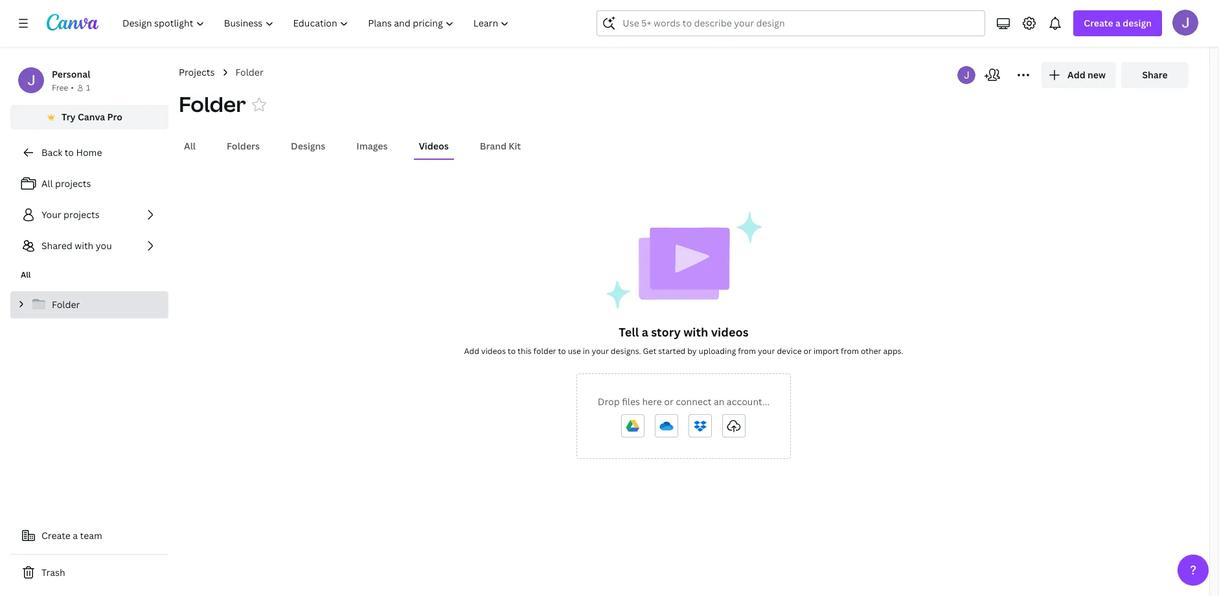 Task type: describe. For each thing, give the bounding box(es) containing it.
connect
[[676, 396, 712, 408]]

your
[[41, 209, 61, 221]]

projects
[[179, 66, 215, 78]]

0 vertical spatial videos
[[711, 325, 749, 340]]

folder
[[534, 346, 556, 357]]

create a design
[[1084, 17, 1152, 29]]

2 from from the left
[[841, 346, 859, 357]]

all button
[[179, 134, 201, 159]]

2 horizontal spatial to
[[558, 346, 566, 357]]

shared with you link
[[10, 233, 168, 259]]

create for create a team
[[41, 530, 71, 542]]

apps.
[[884, 346, 904, 357]]

files
[[622, 396, 640, 408]]

projects for all projects
[[55, 178, 91, 190]]

top level navigation element
[[114, 10, 521, 36]]

try canva pro button
[[10, 105, 168, 130]]

list containing all projects
[[10, 171, 168, 259]]

or inside tell a story with videos add videos to this folder to use in your designs. get started by uploading from your device or import from other apps.
[[804, 346, 812, 357]]

create a team button
[[10, 524, 168, 550]]

create for create a design
[[1084, 17, 1114, 29]]

share button
[[1122, 62, 1189, 88]]

trash
[[41, 567, 65, 579]]

other
[[861, 346, 882, 357]]

1 horizontal spatial to
[[508, 346, 516, 357]]

pro
[[107, 111, 122, 123]]

videos
[[419, 140, 449, 152]]

new
[[1088, 69, 1106, 81]]

create a design button
[[1074, 10, 1163, 36]]

shared with you
[[41, 240, 112, 252]]

folders button
[[222, 134, 265, 159]]

folder for folder button
[[179, 90, 246, 118]]

videos button
[[414, 134, 454, 159]]

images
[[357, 140, 388, 152]]

free •
[[52, 82, 74, 93]]

a for design
[[1116, 17, 1121, 29]]

Search search field
[[623, 11, 960, 36]]

brand
[[480, 140, 507, 152]]

drop files here or connect an account...
[[598, 396, 770, 408]]

projects for your projects
[[64, 209, 100, 221]]

try
[[62, 111, 76, 123]]

0 horizontal spatial folder link
[[10, 292, 168, 319]]

design
[[1123, 17, 1152, 29]]

device
[[777, 346, 802, 357]]

0 horizontal spatial to
[[65, 146, 74, 159]]

get
[[643, 346, 657, 357]]

drop
[[598, 396, 620, 408]]

folder button
[[179, 90, 246, 119]]

story
[[651, 325, 681, 340]]

your projects link
[[10, 202, 168, 228]]

all for all projects
[[41, 178, 53, 190]]

add inside dropdown button
[[1068, 69, 1086, 81]]

tell
[[619, 325, 639, 340]]

started
[[659, 346, 686, 357]]

add new button
[[1042, 62, 1117, 88]]



Task type: vqa. For each thing, say whether or not it's contained in the screenshot.
bottom Add
yes



Task type: locate. For each thing, give the bounding box(es) containing it.
home
[[76, 146, 102, 159]]

folders
[[227, 140, 260, 152]]

by
[[688, 346, 697, 357]]

from
[[738, 346, 756, 357], [841, 346, 859, 357]]

a left the design
[[1116, 17, 1121, 29]]

0 vertical spatial create
[[1084, 17, 1114, 29]]

1 horizontal spatial with
[[684, 325, 709, 340]]

folder link
[[236, 65, 264, 80], [10, 292, 168, 319]]

videos left this
[[481, 346, 506, 357]]

trash link
[[10, 561, 168, 586]]

canva
[[78, 111, 105, 123]]

brand kit
[[480, 140, 521, 152]]

use
[[568, 346, 581, 357]]

create
[[1084, 17, 1114, 29], [41, 530, 71, 542]]

designs.
[[611, 346, 641, 357]]

shared
[[41, 240, 72, 252]]

to right 'back' at the top left of page
[[65, 146, 74, 159]]

all projects link
[[10, 171, 168, 197]]

your right in
[[592, 346, 609, 357]]

a inside dropdown button
[[1116, 17, 1121, 29]]

0 horizontal spatial all
[[21, 270, 31, 281]]

you
[[96, 240, 112, 252]]

2 your from the left
[[758, 346, 775, 357]]

all for all button
[[184, 140, 196, 152]]

0 horizontal spatial add
[[464, 346, 479, 357]]

your projects
[[41, 209, 100, 221]]

0 horizontal spatial with
[[75, 240, 94, 252]]

from right uploading
[[738, 346, 756, 357]]

projects link
[[179, 65, 215, 80]]

a for team
[[73, 530, 78, 542]]

projects
[[55, 178, 91, 190], [64, 209, 100, 221]]

1 horizontal spatial a
[[642, 325, 649, 340]]

folder link up folder button
[[236, 65, 264, 80]]

here
[[642, 396, 662, 408]]

all projects
[[41, 178, 91, 190]]

1 horizontal spatial your
[[758, 346, 775, 357]]

kit
[[509, 140, 521, 152]]

this
[[518, 346, 532, 357]]

a inside tell a story with videos add videos to this folder to use in your designs. get started by uploading from your device or import from other apps.
[[642, 325, 649, 340]]

1 horizontal spatial add
[[1068, 69, 1086, 81]]

2 vertical spatial all
[[21, 270, 31, 281]]

add inside tell a story with videos add videos to this folder to use in your designs. get started by uploading from your device or import from other apps.
[[464, 346, 479, 357]]

•
[[71, 82, 74, 93]]

to left this
[[508, 346, 516, 357]]

0 vertical spatial or
[[804, 346, 812, 357]]

images button
[[351, 134, 393, 159]]

a inside button
[[73, 530, 78, 542]]

back to home link
[[10, 140, 168, 166]]

create inside dropdown button
[[1084, 17, 1114, 29]]

your
[[592, 346, 609, 357], [758, 346, 775, 357]]

1 horizontal spatial videos
[[711, 325, 749, 340]]

1 vertical spatial folder
[[179, 90, 246, 118]]

personal
[[52, 68, 90, 80]]

all
[[184, 140, 196, 152], [41, 178, 53, 190], [21, 270, 31, 281]]

with inside tell a story with videos add videos to this folder to use in your designs. get started by uploading from your device or import from other apps.
[[684, 325, 709, 340]]

projects right your
[[64, 209, 100, 221]]

with up the by at the bottom
[[684, 325, 709, 340]]

add new
[[1068, 69, 1106, 81]]

jacob simon image
[[1173, 10, 1199, 36]]

projects down back to home
[[55, 178, 91, 190]]

0 horizontal spatial your
[[592, 346, 609, 357]]

import
[[814, 346, 839, 357]]

1 vertical spatial or
[[664, 396, 674, 408]]

designs button
[[286, 134, 331, 159]]

1 horizontal spatial or
[[804, 346, 812, 357]]

folder down the shared
[[52, 299, 80, 311]]

designs
[[291, 140, 326, 152]]

0 horizontal spatial or
[[664, 396, 674, 408]]

folder down projects link
[[179, 90, 246, 118]]

0 vertical spatial folder
[[236, 66, 264, 78]]

1 vertical spatial with
[[684, 325, 709, 340]]

1 vertical spatial projects
[[64, 209, 100, 221]]

1 vertical spatial videos
[[481, 346, 506, 357]]

2 vertical spatial folder
[[52, 299, 80, 311]]

all inside button
[[184, 140, 196, 152]]

back to home
[[41, 146, 102, 159]]

folder for the topmost folder link
[[236, 66, 264, 78]]

in
[[583, 346, 590, 357]]

0 horizontal spatial videos
[[481, 346, 506, 357]]

0 horizontal spatial create
[[41, 530, 71, 542]]

tell a story with videos add videos to this folder to use in your designs. get started by uploading from your device or import from other apps.
[[464, 325, 904, 357]]

back
[[41, 146, 62, 159]]

1 horizontal spatial all
[[41, 178, 53, 190]]

your left the device
[[758, 346, 775, 357]]

a
[[1116, 17, 1121, 29], [642, 325, 649, 340], [73, 530, 78, 542]]

0 horizontal spatial a
[[73, 530, 78, 542]]

None search field
[[597, 10, 986, 36]]

a right tell on the bottom of page
[[642, 325, 649, 340]]

2 horizontal spatial all
[[184, 140, 196, 152]]

add left this
[[464, 346, 479, 357]]

2 horizontal spatial a
[[1116, 17, 1121, 29]]

account...
[[727, 396, 770, 408]]

1
[[86, 82, 90, 93]]

or right the device
[[804, 346, 812, 357]]

share
[[1143, 69, 1168, 81]]

all inside list
[[41, 178, 53, 190]]

with left 'you'
[[75, 240, 94, 252]]

1 horizontal spatial create
[[1084, 17, 1114, 29]]

0 vertical spatial a
[[1116, 17, 1121, 29]]

try canva pro
[[62, 111, 122, 123]]

create inside button
[[41, 530, 71, 542]]

1 horizontal spatial folder link
[[236, 65, 264, 80]]

1 from from the left
[[738, 346, 756, 357]]

create a team
[[41, 530, 102, 542]]

list
[[10, 171, 168, 259]]

videos up uploading
[[711, 325, 749, 340]]

a left team
[[73, 530, 78, 542]]

0 horizontal spatial from
[[738, 346, 756, 357]]

projects inside 'link'
[[64, 209, 100, 221]]

1 vertical spatial create
[[41, 530, 71, 542]]

0 vertical spatial with
[[75, 240, 94, 252]]

brand kit button
[[475, 134, 526, 159]]

from left other
[[841, 346, 859, 357]]

or right here
[[664, 396, 674, 408]]

add
[[1068, 69, 1086, 81], [464, 346, 479, 357]]

a for story
[[642, 325, 649, 340]]

2 vertical spatial a
[[73, 530, 78, 542]]

videos
[[711, 325, 749, 340], [481, 346, 506, 357]]

1 vertical spatial folder link
[[10, 292, 168, 319]]

an
[[714, 396, 725, 408]]

create left team
[[41, 530, 71, 542]]

folder up folder button
[[236, 66, 264, 78]]

free
[[52, 82, 68, 93]]

1 vertical spatial a
[[642, 325, 649, 340]]

1 vertical spatial all
[[41, 178, 53, 190]]

folder link down shared with you link
[[10, 292, 168, 319]]

or
[[804, 346, 812, 357], [664, 396, 674, 408]]

0 vertical spatial all
[[184, 140, 196, 152]]

0 vertical spatial folder link
[[236, 65, 264, 80]]

folder
[[236, 66, 264, 78], [179, 90, 246, 118], [52, 299, 80, 311]]

to left use
[[558, 346, 566, 357]]

0 vertical spatial projects
[[55, 178, 91, 190]]

1 your from the left
[[592, 346, 609, 357]]

0 vertical spatial add
[[1068, 69, 1086, 81]]

add left new
[[1068, 69, 1086, 81]]

team
[[80, 530, 102, 542]]

uploading
[[699, 346, 736, 357]]

1 horizontal spatial from
[[841, 346, 859, 357]]

with
[[75, 240, 94, 252], [684, 325, 709, 340]]

to
[[65, 146, 74, 159], [508, 346, 516, 357], [558, 346, 566, 357]]

1 vertical spatial add
[[464, 346, 479, 357]]

create left the design
[[1084, 17, 1114, 29]]



